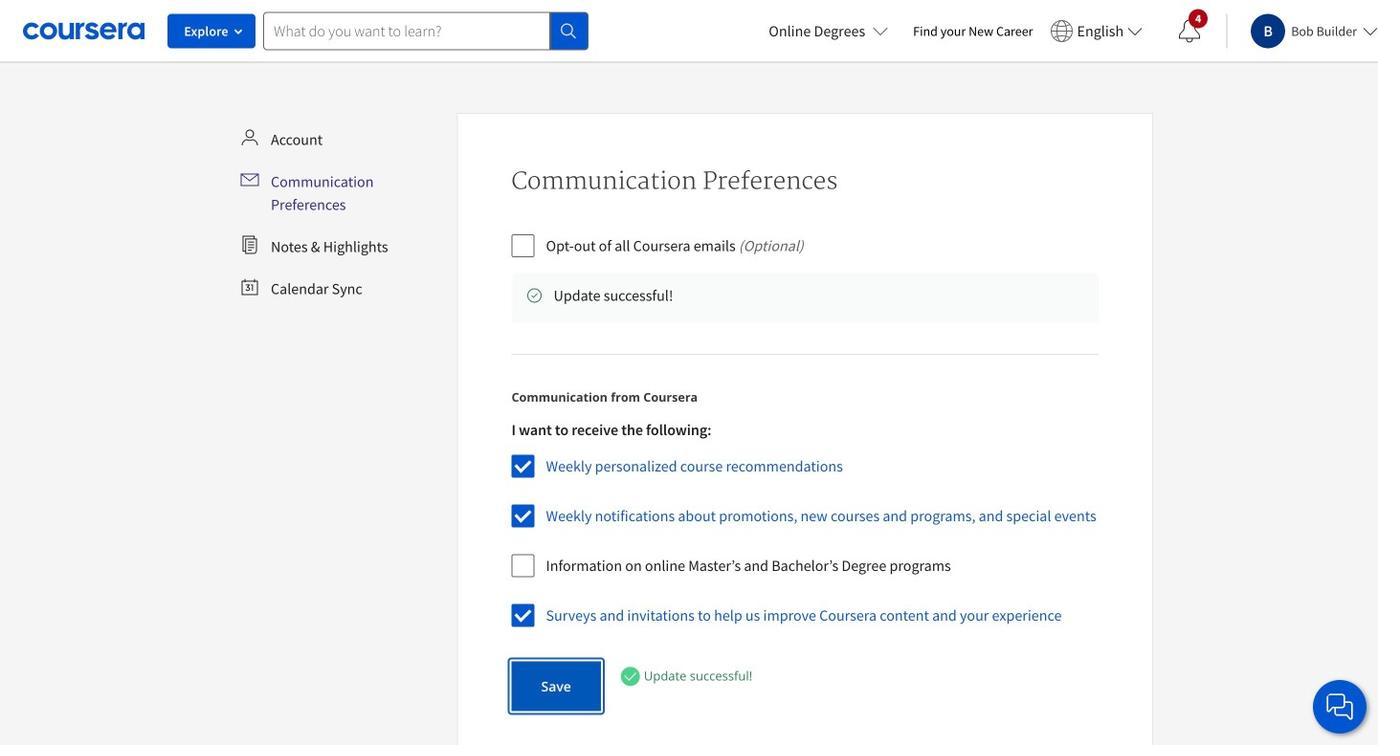 Task type: vqa. For each thing, say whether or not it's contained in the screenshot.
conducting
no



Task type: describe. For each thing, give the bounding box(es) containing it.
What do you want to learn? text field
[[263, 12, 550, 50]]

coursera image
[[23, 16, 145, 46]]



Task type: locate. For each thing, give the bounding box(es) containing it.
None search field
[[263, 12, 589, 50]]

menu
[[233, 121, 449, 308]]

alert
[[620, 666, 752, 688]]

group
[[512, 421, 1097, 643]]



